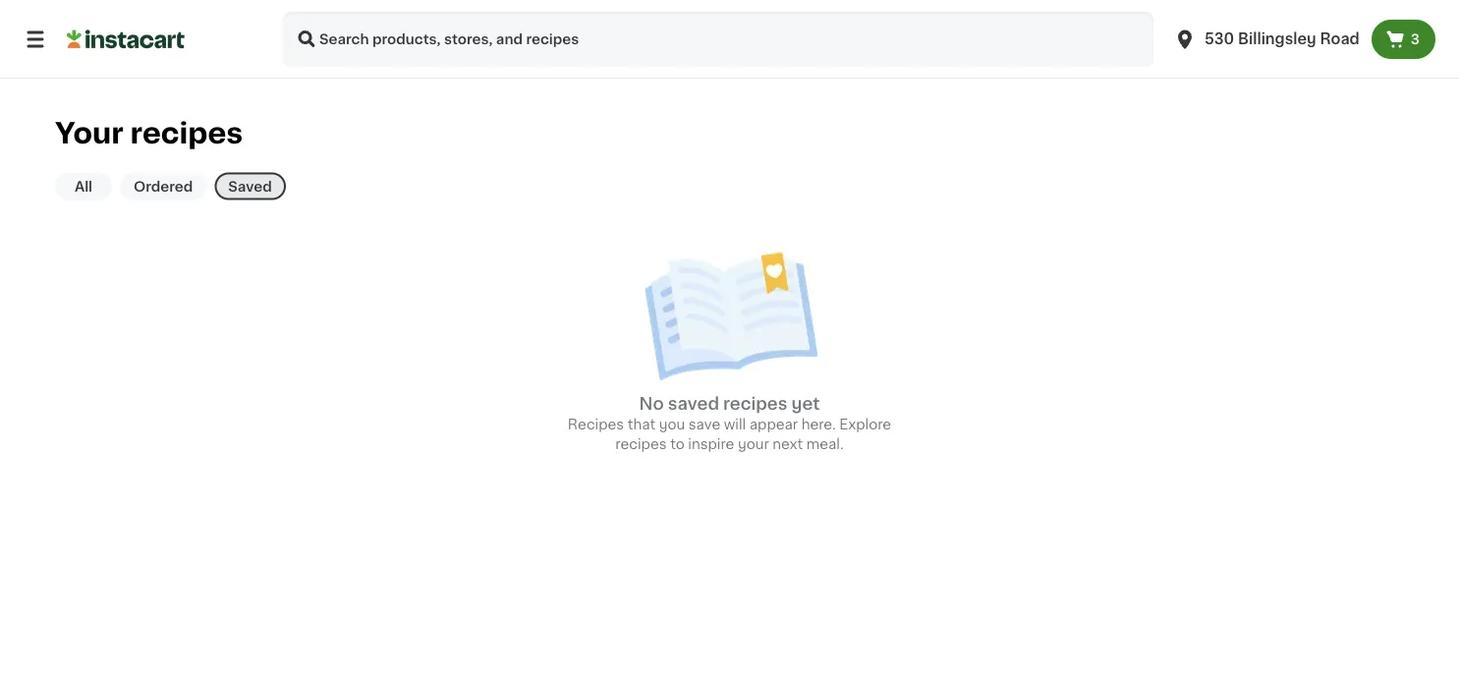 Task type: describe. For each thing, give the bounding box(es) containing it.
no
[[640, 395, 664, 412]]

saved
[[228, 179, 272, 193]]

ordered
[[134, 179, 193, 193]]

recipes
[[568, 417, 625, 431]]

explore
[[840, 417, 892, 431]]

road
[[1321, 32, 1360, 46]]

your
[[738, 437, 770, 451]]

will
[[724, 417, 746, 431]]

to
[[671, 437, 685, 451]]

appear
[[750, 417, 798, 431]]

2 horizontal spatial recipes
[[724, 395, 788, 412]]

save
[[689, 417, 721, 431]]

saved
[[668, 395, 720, 412]]

you
[[659, 417, 685, 431]]

530
[[1205, 32, 1235, 46]]

1 horizontal spatial recipes
[[616, 437, 667, 451]]

instacart logo image
[[67, 28, 185, 51]]

0 vertical spatial recipes
[[130, 119, 243, 147]]

your
[[55, 119, 124, 147]]



Task type: vqa. For each thing, say whether or not it's contained in the screenshot.
to
yes



Task type: locate. For each thing, give the bounding box(es) containing it.
None search field
[[283, 12, 1154, 67]]

1 vertical spatial recipes
[[724, 395, 788, 412]]

no saved recipes yet recipes that you save will appear here. explore recipes to inspire your next meal.
[[568, 395, 892, 451]]

3 button
[[1372, 20, 1436, 59]]

recipes down that
[[616, 437, 667, 451]]

530 billingsley road
[[1205, 32, 1360, 46]]

your recipes
[[55, 119, 243, 147]]

recipes
[[130, 119, 243, 147], [724, 395, 788, 412], [616, 437, 667, 451]]

that
[[628, 417, 656, 431]]

meal.
[[807, 437, 844, 451]]

here.
[[802, 417, 836, 431]]

recipes up filters option group
[[130, 119, 243, 147]]

inspire
[[688, 437, 735, 451]]

filters option group
[[55, 169, 286, 204]]

next
[[773, 437, 803, 451]]

yet
[[792, 395, 820, 412]]

2 530 billingsley road button from the left
[[1174, 12, 1360, 67]]

2 vertical spatial recipes
[[616, 437, 667, 451]]

billingsley
[[1239, 32, 1317, 46]]

3
[[1412, 32, 1421, 46]]

recipes up appear
[[724, 395, 788, 412]]

1 530 billingsley road button from the left
[[1162, 12, 1372, 67]]

Search field
[[283, 12, 1154, 67]]

530 billingsley road button
[[1162, 12, 1372, 67], [1174, 12, 1360, 67]]

0 horizontal spatial recipes
[[130, 119, 243, 147]]

all
[[75, 179, 92, 193]]



